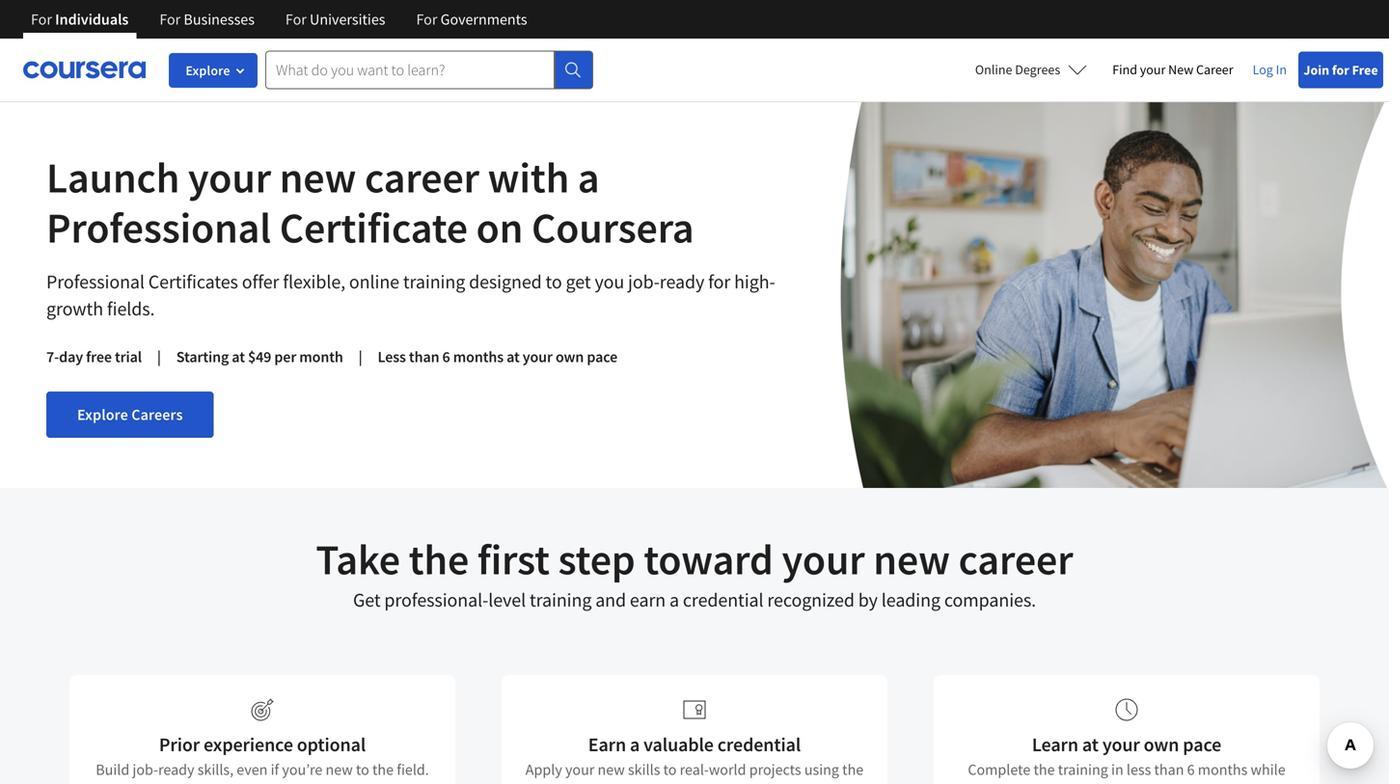 Task type: locate. For each thing, give the bounding box(es) containing it.
1 horizontal spatial at
[[507, 347, 520, 367]]

valuable
[[644, 733, 714, 757]]

log in link
[[1243, 58, 1297, 81]]

coursera
[[532, 201, 694, 254]]

your inside learn at your own pace complete the training in less than 6 months while working a full-time job.
[[1103, 733, 1140, 757]]

and inside earn a valuable credential apply your new skills to real-world projects using the latest industry tools and techniques.
[[708, 783, 733, 784]]

your
[[1140, 61, 1166, 78], [188, 151, 271, 204], [523, 347, 553, 367], [782, 533, 865, 586], [1103, 733, 1140, 757], [565, 760, 595, 780]]

take
[[316, 533, 400, 586]]

months inside learn at your own pace complete the training in less than 6 months while working a full-time job.
[[1198, 760, 1248, 780]]

find
[[1113, 61, 1138, 78]]

to left get
[[546, 270, 562, 294]]

0 vertical spatial career
[[365, 151, 480, 204]]

0 vertical spatial for
[[1332, 61, 1350, 79]]

own down get
[[556, 347, 584, 367]]

to
[[546, 270, 562, 294], [356, 760, 369, 780], [663, 760, 677, 780]]

for
[[31, 10, 52, 29], [160, 10, 181, 29], [286, 10, 307, 29], [416, 10, 437, 29]]

to up the tools
[[663, 760, 677, 780]]

1 vertical spatial and
[[708, 783, 733, 784]]

professional inside launch your new career with a professional certificate on coursera
[[46, 201, 271, 254]]

ready inside the prior experience optional build job-ready skills, even if you're new to the field.
[[158, 760, 194, 780]]

at left $49
[[232, 347, 245, 367]]

per
[[274, 347, 296, 367]]

0 horizontal spatial own
[[556, 347, 584, 367]]

your inside earn a valuable credential apply your new skills to real-world projects using the latest industry tools and techniques.
[[565, 760, 595, 780]]

earn
[[630, 588, 666, 612]]

1 vertical spatial professional
[[46, 270, 145, 294]]

professional inside professional certificates offer flexible, online training designed to get you job-ready for high- growth fields.
[[46, 270, 145, 294]]

the
[[409, 533, 469, 586], [372, 760, 394, 780], [842, 760, 864, 780], [1034, 760, 1055, 780]]

1 horizontal spatial explore
[[186, 62, 230, 79]]

job-
[[628, 270, 660, 294], [133, 760, 158, 780]]

for for universities
[[286, 10, 307, 29]]

2 vertical spatial training
[[1058, 760, 1108, 780]]

at
[[232, 347, 245, 367], [507, 347, 520, 367], [1082, 733, 1099, 757]]

for inside professional certificates offer flexible, online training designed to get you job-ready for high- growth fields.
[[708, 270, 731, 294]]

2 horizontal spatial at
[[1082, 733, 1099, 757]]

the left field.
[[372, 760, 394, 780]]

1 horizontal spatial months
[[1198, 760, 1248, 780]]

and
[[596, 588, 626, 612], [708, 783, 733, 784]]

for right join
[[1332, 61, 1350, 79]]

for left universities
[[286, 10, 307, 29]]

ready down prior
[[158, 760, 194, 780]]

0 vertical spatial credential
[[683, 588, 764, 612]]

months up job.
[[1198, 760, 1248, 780]]

1 horizontal spatial career
[[959, 533, 1073, 586]]

first
[[477, 533, 550, 586]]

credential inside take the first step toward your new career get professional-level training and earn a credential recognized by leading companies.
[[683, 588, 764, 612]]

1 vertical spatial career
[[959, 533, 1073, 586]]

0 horizontal spatial ready
[[158, 760, 194, 780]]

1 horizontal spatial 6
[[1187, 760, 1195, 780]]

degrees
[[1015, 61, 1061, 78]]

pace down you
[[587, 347, 618, 367]]

0 vertical spatial job-
[[628, 270, 660, 294]]

at down designed
[[507, 347, 520, 367]]

experience
[[204, 733, 293, 757]]

training right online
[[403, 270, 465, 294]]

0 vertical spatial explore
[[186, 62, 230, 79]]

0 vertical spatial months
[[453, 347, 504, 367]]

0 horizontal spatial for
[[708, 270, 731, 294]]

and down world
[[708, 783, 733, 784]]

coursera image
[[23, 54, 146, 85]]

7-
[[46, 347, 59, 367]]

time
[[1144, 783, 1174, 784]]

0 horizontal spatial months
[[453, 347, 504, 367]]

a inside learn at your own pace complete the training in less than 6 months while working a full-time job.
[[1108, 783, 1116, 784]]

and left earn
[[596, 588, 626, 612]]

a up the skills
[[630, 733, 640, 757]]

the up professional-
[[409, 533, 469, 586]]

online
[[975, 61, 1013, 78]]

a right with
[[578, 151, 600, 204]]

0 vertical spatial training
[[403, 270, 465, 294]]

your inside launch your new career with a professional certificate on coursera
[[188, 151, 271, 204]]

1 vertical spatial pace
[[1183, 733, 1222, 757]]

month | less
[[299, 347, 406, 367]]

earn a valuable credential apply your new skills to real-world projects using the latest industry tools and techniques.
[[526, 733, 864, 784]]

for individuals
[[31, 10, 129, 29]]

a
[[578, 151, 600, 204], [670, 588, 679, 612], [630, 733, 640, 757], [1108, 783, 1116, 784]]

1 vertical spatial ready
[[158, 760, 194, 780]]

2 horizontal spatial training
[[1058, 760, 1108, 780]]

2 for from the left
[[160, 10, 181, 29]]

job- right build
[[133, 760, 158, 780]]

ready right you
[[660, 270, 705, 294]]

2 professional from the top
[[46, 270, 145, 294]]

0 vertical spatial ready
[[660, 270, 705, 294]]

0 horizontal spatial 6
[[442, 347, 450, 367]]

0 vertical spatial than
[[409, 347, 439, 367]]

credential down toward
[[683, 588, 764, 612]]

4 for from the left
[[416, 10, 437, 29]]

and inside take the first step toward your new career get professional-level training and earn a credential recognized by leading companies.
[[596, 588, 626, 612]]

1 vertical spatial job-
[[133, 760, 158, 780]]

banner navigation
[[15, 0, 543, 39]]

for universities
[[286, 10, 385, 29]]

new
[[280, 151, 356, 204], [873, 533, 950, 586], [326, 760, 353, 780], [598, 760, 625, 780]]

latest
[[578, 783, 613, 784]]

0 horizontal spatial explore
[[77, 405, 128, 425]]

for businesses
[[160, 10, 255, 29]]

professional up the certificates
[[46, 201, 271, 254]]

for left individuals
[[31, 10, 52, 29]]

explore for explore
[[186, 62, 230, 79]]

to down optional
[[356, 760, 369, 780]]

for left high-
[[708, 270, 731, 294]]

1 horizontal spatial to
[[546, 270, 562, 294]]

months
[[453, 347, 504, 367], [1198, 760, 1248, 780]]

1 professional from the top
[[46, 201, 271, 254]]

professional up growth
[[46, 270, 145, 294]]

6 up job.
[[1187, 760, 1195, 780]]

0 horizontal spatial and
[[596, 588, 626, 612]]

0 vertical spatial pace
[[587, 347, 618, 367]]

while
[[1251, 760, 1286, 780]]

for governments
[[416, 10, 527, 29]]

apply
[[526, 760, 562, 780]]

for up what do you want to learn? text box
[[416, 10, 437, 29]]

than down professional certificates offer flexible, online training designed to get you job-ready for high- growth fields.
[[409, 347, 439, 367]]

than up time
[[1154, 760, 1184, 780]]

1 vertical spatial own
[[1144, 733, 1179, 757]]

6 down professional certificates offer flexible, online training designed to get you job-ready for high- growth fields.
[[442, 347, 450, 367]]

explore careers link
[[46, 392, 214, 438]]

2 horizontal spatial to
[[663, 760, 677, 780]]

explore inside "popup button"
[[186, 62, 230, 79]]

1 horizontal spatial pace
[[1183, 733, 1222, 757]]

1 horizontal spatial training
[[530, 588, 592, 612]]

1 horizontal spatial for
[[1332, 61, 1350, 79]]

1 vertical spatial explore
[[77, 405, 128, 425]]

a down "in"
[[1108, 783, 1116, 784]]

0 vertical spatial professional
[[46, 201, 271, 254]]

explore down for businesses at the left top
[[186, 62, 230, 79]]

credential up projects
[[718, 733, 801, 757]]

own up less
[[1144, 733, 1179, 757]]

in
[[1111, 760, 1124, 780]]

with
[[488, 151, 569, 204]]

offer
[[242, 270, 279, 294]]

1 horizontal spatial own
[[1144, 733, 1179, 757]]

1 vertical spatial training
[[530, 588, 592, 612]]

for for businesses
[[160, 10, 181, 29]]

flexible,
[[283, 270, 345, 294]]

new inside the prior experience optional build job-ready skills, even if you're new to the field.
[[326, 760, 353, 780]]

job- right you
[[628, 270, 660, 294]]

0 horizontal spatial to
[[356, 760, 369, 780]]

the right using at right bottom
[[842, 760, 864, 780]]

1 vertical spatial than
[[1154, 760, 1184, 780]]

using
[[804, 760, 839, 780]]

online degrees
[[975, 61, 1061, 78]]

None search field
[[265, 51, 593, 89]]

field.
[[397, 760, 429, 780]]

explore
[[186, 62, 230, 79], [77, 405, 128, 425]]

at right "learn"
[[1082, 733, 1099, 757]]

high-
[[734, 270, 775, 294]]

professional-
[[384, 588, 488, 612]]

a inside launch your new career with a professional certificate on coursera
[[578, 151, 600, 204]]

3 for from the left
[[286, 10, 307, 29]]

the inside learn at your own pace complete the training in less than 6 months while working a full-time job.
[[1034, 760, 1055, 780]]

1 vertical spatial months
[[1198, 760, 1248, 780]]

ready
[[660, 270, 705, 294], [158, 760, 194, 780]]

7-day free trial | starting at $49 per month | less than 6 months at your own pace
[[46, 347, 618, 367]]

training up working
[[1058, 760, 1108, 780]]

recognized
[[767, 588, 855, 612]]

for left businesses
[[160, 10, 181, 29]]

0 horizontal spatial job-
[[133, 760, 158, 780]]

a right earn
[[670, 588, 679, 612]]

0 vertical spatial and
[[596, 588, 626, 612]]

1 vertical spatial for
[[708, 270, 731, 294]]

new inside take the first step toward your new career get professional-level training and earn a credential recognized by leading companies.
[[873, 533, 950, 586]]

join
[[1304, 61, 1330, 79]]

1 horizontal spatial ready
[[660, 270, 705, 294]]

1 for from the left
[[31, 10, 52, 29]]

than inside learn at your own pace complete the training in less than 6 months while working a full-time job.
[[1154, 760, 1184, 780]]

individuals
[[55, 10, 129, 29]]

professional
[[46, 201, 271, 254], [46, 270, 145, 294]]

6
[[442, 347, 450, 367], [1187, 760, 1195, 780]]

1 vertical spatial credential
[[718, 733, 801, 757]]

to inside professional certificates offer flexible, online training designed to get you job-ready for high- growth fields.
[[546, 270, 562, 294]]

explore left careers
[[77, 405, 128, 425]]

your inside take the first step toward your new career get professional-level training and earn a credential recognized by leading companies.
[[782, 533, 865, 586]]

training right level
[[530, 588, 592, 612]]

by
[[858, 588, 878, 612]]

training inside learn at your own pace complete the training in less than 6 months while working a full-time job.
[[1058, 760, 1108, 780]]

1 vertical spatial 6
[[1187, 760, 1195, 780]]

learn
[[1032, 733, 1079, 757]]

1 horizontal spatial and
[[708, 783, 733, 784]]

the inside earn a valuable credential apply your new skills to real-world projects using the latest industry tools and techniques.
[[842, 760, 864, 780]]

the down "learn"
[[1034, 760, 1055, 780]]

months down designed
[[453, 347, 504, 367]]

working
[[1053, 783, 1105, 784]]

What do you want to learn? text field
[[265, 51, 555, 89]]

1 horizontal spatial job-
[[628, 270, 660, 294]]

find your new career link
[[1103, 58, 1243, 82]]

for
[[1332, 61, 1350, 79], [708, 270, 731, 294]]

get
[[353, 588, 381, 612]]

1 horizontal spatial than
[[1154, 760, 1184, 780]]

0 horizontal spatial career
[[365, 151, 480, 204]]

0 horizontal spatial at
[[232, 347, 245, 367]]

pace up job.
[[1183, 733, 1222, 757]]

career
[[365, 151, 480, 204], [959, 533, 1073, 586]]

0 horizontal spatial training
[[403, 270, 465, 294]]



Task type: describe. For each thing, give the bounding box(es) containing it.
optional
[[297, 733, 366, 757]]

world
[[709, 760, 746, 780]]

training inside take the first step toward your new career get professional-level training and earn a credential recognized by leading companies.
[[530, 588, 592, 612]]

at inside learn at your own pace complete the training in less than 6 months while working a full-time job.
[[1082, 733, 1099, 757]]

certificate
[[280, 201, 468, 254]]

6 inside learn at your own pace complete the training in less than 6 months while working a full-time job.
[[1187, 760, 1195, 780]]

free
[[1352, 61, 1378, 79]]

build
[[96, 760, 130, 780]]

career
[[1196, 61, 1234, 78]]

to inside earn a valuable credential apply your new skills to real-world projects using the latest industry tools and techniques.
[[663, 760, 677, 780]]

even
[[237, 760, 268, 780]]

in
[[1276, 61, 1287, 78]]

get
[[566, 270, 591, 294]]

for for governments
[[416, 10, 437, 29]]

a inside take the first step toward your new career get professional-level training and earn a credential recognized by leading companies.
[[670, 588, 679, 612]]

explore careers
[[77, 405, 183, 425]]

step
[[558, 533, 635, 586]]

the inside the prior experience optional build job-ready skills, even if you're new to the field.
[[372, 760, 394, 780]]

tools
[[673, 783, 705, 784]]

prior
[[159, 733, 200, 757]]

complete
[[968, 760, 1031, 780]]

ready inside professional certificates offer flexible, online training designed to get you job-ready for high- growth fields.
[[660, 270, 705, 294]]

level
[[488, 588, 526, 612]]

explore for explore careers
[[77, 405, 128, 425]]

log in
[[1253, 61, 1287, 78]]

launch
[[46, 151, 180, 204]]

earn
[[588, 733, 626, 757]]

0 horizontal spatial than
[[409, 347, 439, 367]]

pace inside learn at your own pace complete the training in less than 6 months while working a full-time job.
[[1183, 733, 1222, 757]]

training inside professional certificates offer flexible, online training designed to get you job-ready for high- growth fields.
[[403, 270, 465, 294]]

find your new career
[[1113, 61, 1234, 78]]

governments
[[441, 10, 527, 29]]

less
[[1127, 760, 1151, 780]]

online
[[349, 270, 399, 294]]

a inside earn a valuable credential apply your new skills to real-world projects using the latest industry tools and techniques.
[[630, 733, 640, 757]]

to inside the prior experience optional build job-ready skills, even if you're new to the field.
[[356, 760, 369, 780]]

designed
[[469, 270, 542, 294]]

careers
[[131, 405, 183, 425]]

online degrees button
[[960, 48, 1103, 91]]

new
[[1169, 61, 1194, 78]]

job- inside professional certificates offer flexible, online training designed to get you job-ready for high- growth fields.
[[628, 270, 660, 294]]

skills,
[[197, 760, 234, 780]]

the inside take the first step toward your new career get professional-level training and earn a credential recognized by leading companies.
[[409, 533, 469, 586]]

career inside launch your new career with a professional certificate on coursera
[[365, 151, 480, 204]]

new inside earn a valuable credential apply your new skills to real-world projects using the latest industry tools and techniques.
[[598, 760, 625, 780]]

$49
[[248, 347, 271, 367]]

0 horizontal spatial pace
[[587, 347, 618, 367]]

growth
[[46, 297, 103, 321]]

learn at your own pace complete the training in less than 6 months while working a full-time job.
[[968, 733, 1286, 784]]

0 vertical spatial 6
[[442, 347, 450, 367]]

take the first step toward your new career get professional-level training and earn a credential recognized by leading companies.
[[316, 533, 1073, 612]]

career inside take the first step toward your new career get professional-level training and earn a credential recognized by leading companies.
[[959, 533, 1073, 586]]

full-
[[1119, 783, 1144, 784]]

leading
[[882, 588, 941, 612]]

you're
[[282, 760, 323, 780]]

certificates
[[148, 270, 238, 294]]

day
[[59, 347, 83, 367]]

projects
[[749, 760, 801, 780]]

free
[[86, 347, 112, 367]]

job.
[[1177, 783, 1201, 784]]

launch your new career with a professional certificate on coursera
[[46, 151, 694, 254]]

prior experience optional build job-ready skills, even if you're new to the field.
[[96, 733, 429, 780]]

businesses
[[184, 10, 255, 29]]

professional certificates offer flexible, online training designed to get you job-ready for high- growth fields.
[[46, 270, 775, 321]]

universities
[[310, 10, 385, 29]]

own inside learn at your own pace complete the training in less than 6 months while working a full-time job.
[[1144, 733, 1179, 757]]

if
[[271, 760, 279, 780]]

industry
[[616, 783, 670, 784]]

0 vertical spatial own
[[556, 347, 584, 367]]

join for free
[[1304, 61, 1378, 79]]

on
[[476, 201, 523, 254]]

log
[[1253, 61, 1273, 78]]

companies.
[[944, 588, 1036, 612]]

you
[[595, 270, 624, 294]]

new inside launch your new career with a professional certificate on coursera
[[280, 151, 356, 204]]

join for free link
[[1299, 52, 1384, 88]]

explore button
[[169, 53, 258, 88]]

for for individuals
[[31, 10, 52, 29]]

job- inside the prior experience optional build job-ready skills, even if you're new to the field.
[[133, 760, 158, 780]]

trial | starting
[[115, 347, 229, 367]]

techniques.
[[736, 783, 811, 784]]

toward
[[644, 533, 774, 586]]

skills
[[628, 760, 660, 780]]

real-
[[680, 760, 709, 780]]

fields.
[[107, 297, 155, 321]]

credential inside earn a valuable credential apply your new skills to real-world projects using the latest industry tools and techniques.
[[718, 733, 801, 757]]



Task type: vqa. For each thing, say whether or not it's contained in the screenshot.
log in link
yes



